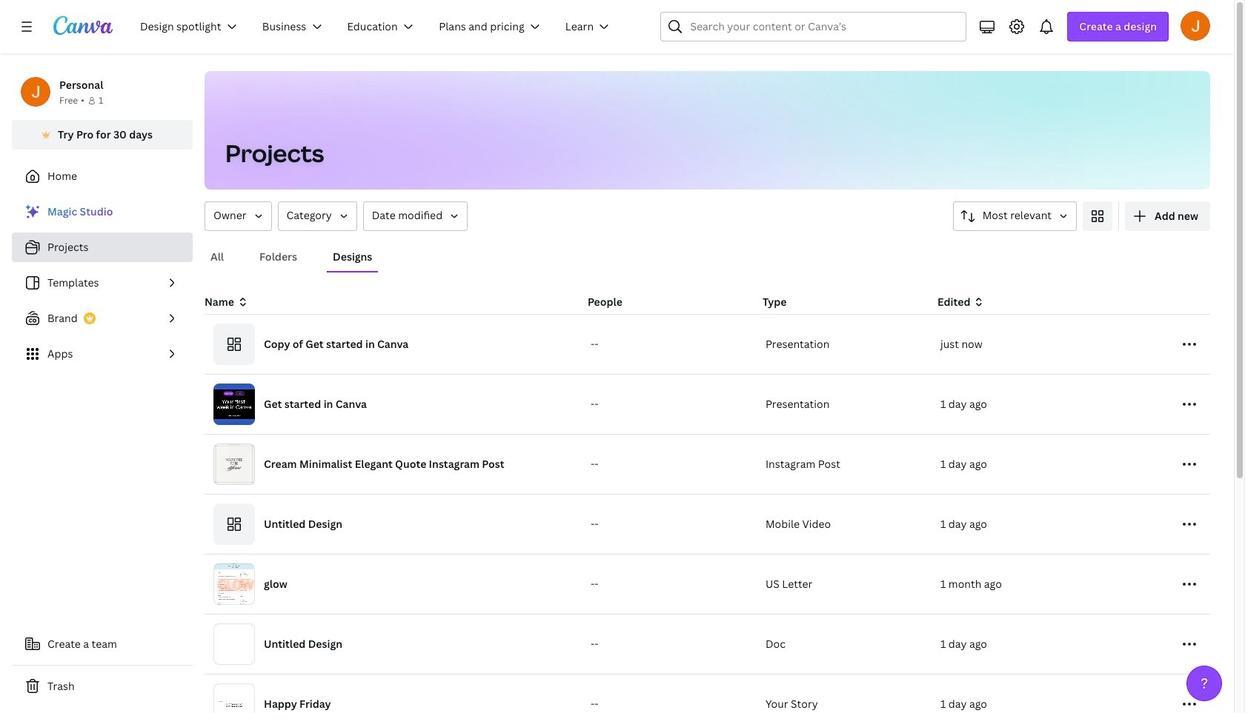 Task type: vqa. For each thing, say whether or not it's contained in the screenshot.
left Free
no



Task type: locate. For each thing, give the bounding box(es) containing it.
top level navigation element
[[130, 12, 625, 42]]

list
[[12, 197, 193, 369]]

jeremy miller image
[[1181, 11, 1211, 41]]

Owner button
[[205, 202, 272, 231]]

None search field
[[661, 12, 967, 42]]



Task type: describe. For each thing, give the bounding box(es) containing it.
Date modified button
[[363, 202, 468, 231]]

Sort by button
[[953, 202, 1077, 231]]

Category button
[[278, 202, 357, 231]]

Search search field
[[690, 13, 937, 41]]



